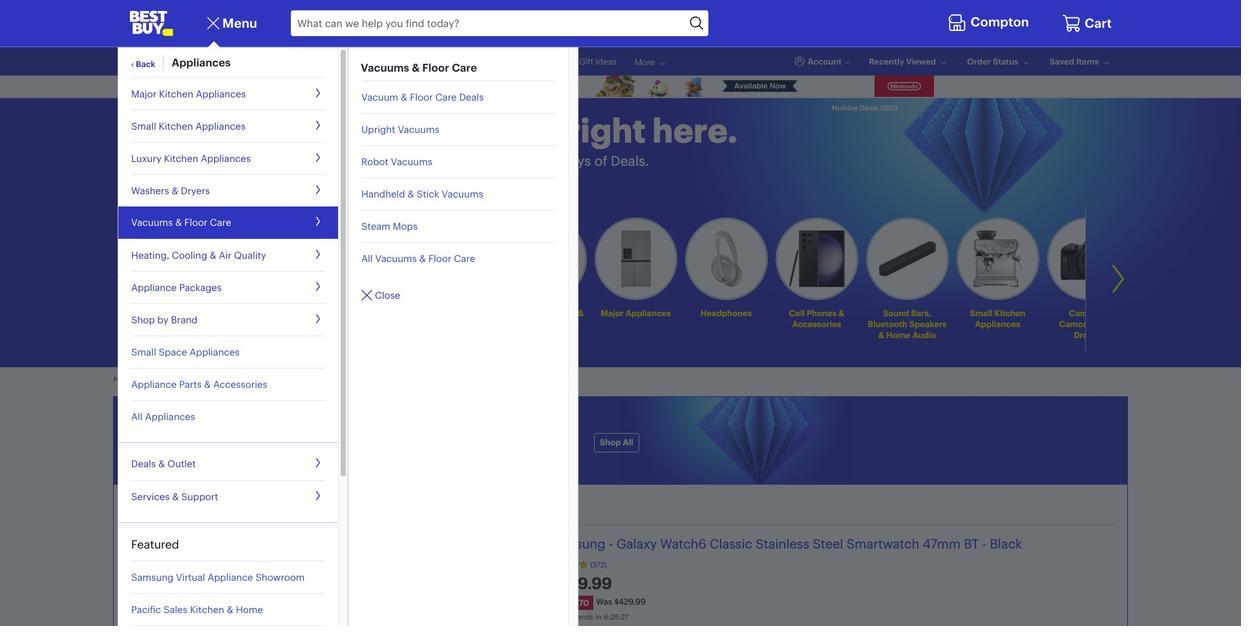 Task type: locate. For each thing, give the bounding box(es) containing it.
1 vertical spatial holiday
[[832, 103, 858, 112]]

& down bluetooth at the right bottom of the page
[[879, 330, 885, 340]]

0 vertical spatial appliance
[[131, 281, 177, 294]]

washers & dryers
[[131, 185, 210, 197]]

: right 6
[[619, 613, 621, 622]]

major for major kitchen appliances
[[131, 88, 157, 100]]

appliances
[[172, 56, 231, 69], [196, 88, 246, 100], [196, 120, 246, 132], [201, 152, 251, 165], [626, 308, 671, 319], [975, 319, 1021, 329], [190, 346, 240, 358], [145, 411, 195, 423]]

20 up day. on the left bottom of the page
[[320, 414, 358, 449]]

holiday deals link
[[129, 56, 182, 67]]

appliance up pacific sales kitchen & home link
[[208, 572, 253, 584]]

heating,
[[131, 249, 169, 261]]

vacuum & floor care deals
[[361, 91, 484, 103]]

Type to search. Navigate forward to hear suggestions text field
[[291, 10, 686, 36]]

0 vertical spatial deals
[[409, 153, 442, 169]]

in
[[596, 613, 602, 622]]

home down samsung virtual appliance showroom link
[[236, 604, 263, 617]]

services & support button
[[131, 481, 325, 513]]

appliance inside "dropdown button"
[[131, 281, 177, 294]]

& right vr
[[578, 308, 584, 319]]

-
[[609, 536, 613, 552], [982, 536, 987, 552]]

days
[[561, 153, 591, 169], [364, 414, 434, 449]]

0 horizontal spatial :
[[608, 613, 610, 622]]

small up the luxury
[[131, 120, 156, 132]]

major appliances image
[[621, 231, 651, 287]]

deals.
[[611, 153, 649, 169]]

change.
[[205, 376, 231, 385]]

deals right back
[[161, 56, 182, 67]]

0 horizontal spatial samsung
[[131, 572, 174, 584]]

deals down the luxury
[[145, 188, 169, 201]]

close
[[375, 289, 400, 302]]

appliance up exclusive
[[131, 281, 177, 294]]

appliance up all appliances at the left bottom of page
[[131, 378, 177, 391]]

heating, cooling & air quality
[[131, 249, 266, 261]]

vacuums & floor care up vacuum & floor care deals
[[361, 61, 477, 74]]

: right in
[[608, 613, 610, 622]]

deals.
[[410, 110, 509, 151], [386, 456, 412, 468]]

vacuums down the washers
[[131, 217, 173, 229]]

& right to
[[204, 378, 211, 391]]

1 vertical spatial appliance
[[131, 378, 177, 391]]

deals. left 'ends'
[[386, 456, 412, 468]]

smartwatch
[[847, 536, 919, 552]]

right
[[566, 110, 646, 151]]

also,
[[310, 153, 341, 169]]

0 horizontal spatial accessories
[[213, 378, 267, 391]]

holiday inside "utility" element
[[129, 56, 159, 67]]

& right "phones"
[[839, 308, 845, 319]]

vacuums & floor care inside dropdown button
[[131, 217, 231, 229]]

collectibles
[[521, 319, 570, 329]]

1 horizontal spatial samsung
[[549, 536, 605, 552]]

vacuums down steam mops
[[375, 252, 417, 265]]

bt
[[964, 536, 979, 552]]

1 horizontal spatial home
[[887, 330, 911, 340]]

kitchen inside 'small kitchen appliances'
[[995, 308, 1026, 319]]

vacuums up vacuum
[[361, 61, 409, 74]]

robot vacuums
[[361, 156, 432, 168]]

classic
[[710, 536, 752, 552]]

tvs & projectors image
[[246, 241, 303, 277]]

appliance parts & accessories
[[131, 378, 267, 391]]

deals down exclusive
[[172, 319, 195, 329]]

&
[[412, 61, 420, 74], [401, 91, 407, 103], [172, 185, 178, 197], [408, 188, 414, 200], [175, 217, 182, 229], [210, 249, 216, 261], [419, 252, 426, 265], [379, 308, 385, 319], [578, 308, 584, 319], [839, 308, 845, 319], [879, 330, 885, 340], [204, 378, 211, 391], [158, 458, 165, 471], [172, 491, 179, 503], [227, 604, 233, 617]]

0 vertical spatial small
[[131, 120, 156, 132]]

0 vertical spatial days
[[561, 153, 591, 169]]

- left galaxy
[[609, 536, 613, 552]]

small kitchen appliances
[[131, 120, 246, 132], [970, 308, 1026, 329]]

care inside vacuum & floor care deals link
[[435, 91, 457, 103]]

2 - from the left
[[982, 536, 987, 552]]

kitchen up washers & dryers
[[164, 152, 198, 165]]

today's
[[129, 501, 187, 520]]

0 horizontal spatial small kitchen appliances
[[131, 120, 246, 132]]

sound bars, bluetooth speakers & home audio
[[868, 308, 947, 340]]

& inside cell phones & accessories
[[839, 308, 845, 319]]

2 vertical spatial appliance
[[208, 572, 253, 584]]

back
[[136, 59, 155, 69]]

kitchen for luxury kitchen appliances dropdown button
[[164, 152, 198, 165]]

0 vertical spatial major
[[131, 88, 157, 100]]

appliance packages button
[[131, 271, 325, 304]]

to
[[196, 376, 203, 385]]

- right the bt
[[982, 536, 987, 552]]

deal:
[[190, 501, 230, 520]]

upright vacuums
[[361, 123, 439, 135]]

small inside dropdown button
[[131, 120, 156, 132]]

credit cards link
[[454, 56, 503, 67]]

by right the washers
[[172, 188, 183, 201]]

& down the close on the left top of page
[[379, 308, 385, 319]]

1 vertical spatial of
[[440, 414, 469, 449]]

pacific sales kitchen & home link
[[131, 594, 325, 627]]

small kitchen appliances down the small kitchen appliances image
[[970, 308, 1026, 329]]

0 horizontal spatial of
[[440, 414, 469, 449]]

exclusive member deals image
[[155, 231, 212, 287]]

top
[[200, 56, 215, 67]]

appliances inside 'small kitchen appliances'
[[975, 319, 1021, 329]]

with
[[510, 153, 537, 169]]

2023
[[880, 103, 898, 112]]

1 horizontal spatial small kitchen appliances
[[970, 308, 1026, 329]]

accessories down small space appliances link
[[213, 378, 267, 391]]

buy
[[366, 56, 381, 67]]

deals right top
[[217, 56, 238, 67]]

1 vertical spatial samsung
[[131, 572, 174, 584]]

major kitchen appliances button
[[131, 78, 325, 110]]

& left outlet
[[158, 458, 165, 471]]

appliance inside 'appliance parts & accessories' link
[[131, 378, 177, 391]]

cell phones & accessories link
[[776, 218, 858, 333], [789, 308, 845, 329]]

of up december
[[440, 414, 469, 449]]

main element
[[118, 10, 579, 627]]

upright vacuums link
[[361, 113, 555, 145]]

credit
[[454, 56, 478, 67]]

& inside dropdown button
[[210, 249, 216, 261]]

deals up upright vacuums link
[[459, 91, 484, 103]]

1 vertical spatial vacuums & floor care
[[131, 217, 231, 229]]

every
[[446, 153, 480, 169]]

major down ‹ back
[[131, 88, 157, 100]]

0 vertical spatial 20
[[541, 153, 557, 169]]

0 vertical spatial deals.
[[410, 110, 509, 151]]

major right vr
[[601, 308, 624, 319]]

1 vertical spatial deals
[[145, 188, 169, 201]]

1 vertical spatial 20
[[320, 414, 358, 449]]

brand
[[171, 314, 198, 326]]

by inside 'shop by brand' dropdown button
[[157, 314, 169, 326]]

0 horizontal spatial new
[[320, 456, 340, 468]]

washers & dryers button
[[131, 175, 325, 207]]

vr
[[565, 308, 576, 319]]

handheld & stick vacuums
[[361, 188, 483, 200]]

1 horizontal spatial new
[[363, 456, 383, 468]]

1 horizontal spatial by
[[172, 188, 183, 201]]

1 horizontal spatial -
[[982, 536, 987, 552]]

2 vertical spatial small
[[131, 346, 156, 358]]

1 vertical spatial shop
[[131, 314, 155, 326]]

vacuums & floor care down shop deals by category
[[131, 217, 231, 229]]

2 new from the left
[[363, 456, 383, 468]]

new right day. on the left bottom of the page
[[363, 456, 383, 468]]

accessories inside cell phones & accessories
[[792, 319, 842, 329]]

samsung inside main 'element'
[[131, 572, 174, 584]]

subject
[[170, 376, 194, 385]]

deals. inside holiday deals 2023 great deals. all right here. also, shop new deals every day with 20 days of deals.
[[410, 110, 509, 151]]

1 horizontal spatial holiday
[[832, 103, 858, 112]]

1 horizontal spatial vacuums & floor care
[[361, 61, 477, 74]]

home down bluetooth at the right bottom of the page
[[887, 330, 911, 340]]

kitchen right sales on the bottom left
[[190, 604, 224, 617]]

care inside all vacuums & floor care link
[[454, 252, 475, 265]]

days down 'right' at the top of the page
[[561, 153, 591, 169]]

& left air
[[210, 249, 216, 261]]

packages
[[179, 281, 222, 294]]

small inside 'small kitchen appliances'
[[970, 308, 993, 319]]

1 vertical spatial home
[[236, 604, 263, 617]]

laptops & computers image
[[336, 241, 393, 278]]

deals. up every on the left of the page
[[410, 110, 509, 151]]

pacific
[[131, 604, 161, 617]]

deals up stick
[[409, 153, 442, 169]]

& right vacuum
[[401, 91, 407, 103]]

1 horizontal spatial days
[[561, 153, 591, 169]]

samsung up pacific
[[131, 572, 174, 584]]

deals inside dropdown button
[[131, 458, 156, 471]]

deals up services
[[131, 458, 156, 471]]

days up new day. new deals. ends december 17.
[[364, 414, 434, 449]]

small left 'space'
[[131, 346, 156, 358]]

vacuums down vacuum & floor care deals
[[398, 123, 439, 135]]

kitchen down holiday deals
[[159, 88, 193, 100]]

1 horizontal spatial major
[[601, 308, 624, 319]]

handheld & stick vacuums link
[[361, 178, 555, 210]]

0 vertical spatial home
[[887, 330, 911, 340]]

utility element
[[129, 47, 1112, 76]]

kitchen down major kitchen appliances
[[159, 120, 193, 132]]

shop inside shop all link
[[600, 438, 621, 448]]

kitchen inside dropdown button
[[159, 88, 193, 100]]

small kitchen appliances down major kitchen appliances
[[131, 120, 246, 132]]

kitchen for small kitchen appliances dropdown button
[[159, 120, 193, 132]]

rainchecks.
[[307, 376, 345, 385]]

1 vertical spatial by
[[157, 314, 169, 326]]

0 horizontal spatial deals
[[145, 188, 169, 201]]

of left deals. at top
[[595, 153, 607, 169]]

headphones image
[[711, 231, 742, 287]]

home inside pacific sales kitchen & home link
[[236, 604, 263, 617]]

small down the small kitchen appliances image
[[970, 308, 993, 319]]

1 vertical spatial days
[[364, 414, 434, 449]]

by left brand
[[157, 314, 169, 326]]

accessories down "phones"
[[792, 319, 842, 329]]

home inside sound bars, bluetooth speakers & home audio
[[887, 330, 911, 340]]

1 vertical spatial small
[[970, 308, 993, 319]]

appliance
[[131, 281, 177, 294], [131, 378, 177, 391], [208, 572, 253, 584]]

exclusive
[[147, 308, 185, 319]]

black
[[990, 536, 1022, 552]]

deals inside holiday deals 2023 great deals. all right here. also, shop new deals every day with 20 days of deals.
[[860, 103, 878, 112]]

major inside dropdown button
[[131, 88, 157, 100]]

1 horizontal spatial deals
[[409, 153, 442, 169]]

0 vertical spatial accessories
[[792, 319, 842, 329]]

1 vertical spatial major
[[601, 308, 624, 319]]

deals & outlet
[[131, 458, 196, 471]]

accessories inside main 'element'
[[213, 378, 267, 391]]

video games, vr & collectibles
[[507, 308, 584, 329]]

& inside video games, vr & collectibles
[[578, 308, 584, 319]]

0 horizontal spatial vacuums & floor care
[[131, 217, 231, 229]]

2 vertical spatial shop
[[600, 438, 621, 448]]

1 horizontal spatial :
[[619, 613, 621, 622]]

care down category
[[210, 217, 231, 229]]

new
[[379, 153, 406, 169]]

new left day. on the left bottom of the page
[[320, 456, 340, 468]]

heating, cooling & air quality button
[[131, 239, 325, 271]]

holiday
[[129, 56, 159, 67], [832, 103, 858, 112]]

care up upright vacuums link
[[435, 91, 457, 103]]

appliances inside dropdown button
[[196, 120, 246, 132]]

ends
[[415, 456, 437, 468]]

& left stick
[[408, 188, 414, 200]]

0 horizontal spatial major
[[131, 88, 157, 100]]

0 horizontal spatial -
[[609, 536, 613, 552]]

shop for shop all
[[600, 438, 621, 448]]

samsung up (572) at the bottom left
[[549, 536, 605, 552]]

dryers
[[181, 185, 210, 197]]

holiday inside holiday deals 2023 great deals. all right here. also, shop new deals every day with 20 days of deals.
[[832, 103, 858, 112]]

small
[[131, 120, 156, 132], [970, 308, 993, 319], [131, 346, 156, 358]]

1 horizontal spatial of
[[595, 153, 607, 169]]

& inside sound bars, bluetooth speakers & home audio
[[879, 330, 885, 340]]

memberships
[[383, 56, 436, 67]]

0 vertical spatial small kitchen appliances
[[131, 120, 246, 132]]

vacuums
[[361, 61, 409, 74], [398, 123, 439, 135], [391, 156, 432, 168], [442, 188, 483, 200], [131, 217, 173, 229], [375, 252, 417, 265]]

samsung
[[549, 536, 605, 552], [131, 572, 174, 584]]

major for major appliances
[[601, 308, 624, 319]]

kitchen for major kitchen appliances dropdown button in the top left of the page
[[159, 88, 193, 100]]

0 horizontal spatial holiday
[[129, 56, 159, 67]]

20 right with
[[541, 153, 557, 169]]

ideas
[[596, 56, 617, 67]]

1 vertical spatial accessories
[[213, 378, 267, 391]]

kitchen inside dropdown button
[[159, 120, 193, 132]]

kitchen down the small kitchen appliances image
[[995, 308, 1026, 319]]

kitchen inside dropdown button
[[164, 152, 198, 165]]

menu
[[222, 15, 257, 31]]

care down steam mops link
[[454, 252, 475, 265]]

0 horizontal spatial by
[[157, 314, 169, 326]]

all vacuums & floor care link
[[361, 242, 555, 275]]

floor down steam mops link
[[428, 252, 451, 265]]

shop inside 'shop by brand' dropdown button
[[131, 314, 155, 326]]

0 vertical spatial of
[[595, 153, 607, 169]]

1 horizontal spatial 20
[[541, 153, 557, 169]]

1 vertical spatial small kitchen appliances
[[970, 308, 1026, 329]]

0 horizontal spatial home
[[236, 604, 263, 617]]

0 vertical spatial shop
[[119, 188, 143, 201]]

floor down category
[[184, 217, 207, 229]]

deals left 2023
[[860, 103, 878, 112]]

1 horizontal spatial accessories
[[792, 319, 842, 329]]

accessories for appliance parts & accessories
[[213, 378, 267, 391]]

video games, vr & collectibles image
[[523, 231, 568, 287]]

small kitchen appliances inside small kitchen appliances dropdown button
[[131, 120, 246, 132]]

floor down memberships
[[410, 91, 433, 103]]

appliances inside dropdown button
[[201, 152, 251, 165]]

stainless
[[756, 536, 809, 552]]

no
[[296, 376, 306, 385]]

0 vertical spatial holiday
[[129, 56, 159, 67]]

advertisement region
[[307, 76, 934, 97]]

0 vertical spatial samsung
[[549, 536, 605, 552]]



Task type: describe. For each thing, give the bounding box(es) containing it.
robot
[[361, 156, 388, 168]]

laptops & computers
[[342, 308, 387, 329]]

small for small space appliances link
[[131, 346, 156, 358]]

shop by brand button
[[131, 304, 325, 336]]

floor inside vacuums & floor care dropdown button
[[184, 217, 207, 229]]

$429.99
[[614, 597, 645, 607]]

steam mops
[[361, 220, 418, 232]]

$359.99
[[549, 575, 612, 594]]

category
[[185, 188, 225, 201]]

& up vacuum & floor care deals
[[412, 61, 420, 74]]

credit cards
[[454, 56, 503, 67]]

games,
[[532, 308, 563, 319]]

top deals
[[200, 56, 238, 67]]

today's deal:
[[129, 501, 230, 520]]

shop all link
[[594, 434, 639, 453]]

appliances inside dropdown button
[[196, 88, 246, 100]]

27
[[621, 613, 629, 622]]

watch6
[[660, 536, 706, 552]]

gift ideas
[[579, 56, 617, 67]]

samsung - galaxy watch6 classic stainless steel smartwatch 47mm bt - black image
[[272, 536, 401, 627]]

0 horizontal spatial days
[[364, 414, 434, 449]]

care inside vacuums & floor care dropdown button
[[210, 217, 231, 229]]

accessories for cell phones & accessories
[[792, 319, 842, 329]]

small kitchen appliances image
[[973, 231, 1023, 287]]

galaxy
[[616, 536, 657, 552]]

showroom
[[256, 572, 305, 584]]

laptops
[[344, 308, 377, 319]]

small for small kitchen appliances dropdown button
[[131, 120, 156, 132]]

samsung - galaxy watch6 classic stainless steel smartwatch 47mm bt - black
[[549, 536, 1022, 552]]

steam
[[361, 220, 390, 232]]

deal
[[560, 613, 575, 622]]

steel
[[813, 536, 843, 552]]

gift
[[579, 56, 593, 67]]

holiday deals
[[129, 56, 182, 67]]

0 vertical spatial vacuums & floor care
[[361, 61, 477, 74]]

see
[[347, 376, 360, 385]]

of inside holiday deals 2023 great deals. all right here. also, shop new deals every day with 20 days of deals.
[[595, 153, 607, 169]]

cart link
[[1062, 14, 1112, 33]]

sound bars, bluetooth speakers & home audio image
[[879, 242, 936, 277]]

vacuum & floor care deals link
[[361, 81, 555, 113]]

major appliances
[[601, 308, 671, 319]]

apple image
[[430, 231, 480, 287]]

20 inside holiday deals 2023 great deals. all right here. also, shop new deals every day with 20 days of deals.
[[541, 153, 557, 169]]

services & support
[[131, 491, 218, 503]]

deals inside holiday deals 2023 great deals. all right here. also, shop new deals every day with 20 days of deals.
[[409, 153, 442, 169]]

1 new from the left
[[320, 456, 340, 468]]

0 vertical spatial by
[[172, 188, 183, 201]]

days inside holiday deals 2023 great deals. all right here. also, shop new deals every day with 20 days of deals.
[[561, 153, 591, 169]]

vacuums up the handheld & stick vacuums
[[391, 156, 432, 168]]

headphones
[[701, 308, 752, 319]]

all inside holiday deals 2023 great deals. all right here. also, shop new deals every day with 20 days of deals.
[[515, 110, 559, 151]]

quantities.
[[260, 376, 294, 385]]

& left dryers
[[172, 185, 178, 197]]

major kitchen appliances
[[131, 88, 246, 100]]

close button
[[348, 275, 568, 317]]

support
[[181, 491, 218, 503]]

6
[[604, 613, 608, 622]]

deals inside the exclusive member deals
[[172, 319, 195, 329]]

floor left credit
[[422, 61, 449, 74]]

computers
[[342, 319, 387, 329]]

47mm
[[923, 536, 961, 552]]

1 vertical spatial deals.
[[386, 456, 412, 468]]

all appliances link
[[131, 401, 325, 433]]

appliance for appliance parts & accessories
[[131, 378, 177, 391]]

deal ends in 6 : 25 : 27
[[560, 613, 629, 622]]

robot vacuums link
[[361, 145, 555, 178]]

holiday for holiday deals
[[129, 56, 159, 67]]

samsung for samsung virtual appliance showroom
[[131, 572, 174, 584]]

my best buy memberships link
[[333, 56, 436, 67]]

audio
[[913, 330, 936, 340]]

was $429.99
[[596, 597, 645, 607]]

featured
[[131, 538, 179, 553]]

cameras, camcorders & drones image
[[1060, 238, 1117, 280]]

video
[[507, 308, 530, 319]]

vacuums down robot vacuums link
[[442, 188, 483, 200]]

(572)
[[590, 561, 607, 570]]

here.
[[652, 110, 737, 151]]

$70
[[574, 599, 589, 609]]

my
[[333, 56, 345, 67]]

appliance parts & accessories link
[[131, 368, 325, 401]]

cell
[[789, 308, 805, 319]]

samsung virtual appliance showroom
[[131, 572, 305, 584]]

gift ideas link
[[579, 56, 617, 67]]

appliance packages
[[131, 281, 222, 294]]

0 horizontal spatial 20
[[320, 414, 358, 449]]

20 days of
[[320, 414, 475, 449]]

1 : from the left
[[608, 613, 610, 622]]

shop for shop by brand
[[131, 314, 155, 326]]

exclusive member deals
[[147, 308, 220, 329]]

air
[[219, 249, 231, 261]]

luxury kitchen appliances button
[[131, 142, 325, 175]]

care left cards
[[452, 61, 477, 74]]

pacific sales kitchen & home
[[131, 604, 263, 617]]

cell phones & accessories image
[[789, 231, 845, 287]]

bluetooth
[[868, 319, 908, 329]]

luxury
[[131, 152, 161, 165]]

mops
[[393, 220, 418, 232]]

floor inside all vacuums & floor care link
[[428, 252, 451, 265]]

appliance inside samsung virtual appliance showroom link
[[208, 572, 253, 584]]

& left support
[[172, 491, 179, 503]]

1 - from the left
[[609, 536, 613, 552]]

cart icon image
[[1062, 14, 1081, 33]]

steam mops link
[[361, 210, 555, 242]]

& inside laptops & computers
[[379, 308, 385, 319]]

shop deals by category
[[119, 188, 225, 201]]

sound
[[883, 308, 910, 319]]

stick
[[417, 188, 439, 200]]

samsung virtual appliance showroom link
[[131, 562, 325, 594]]

samsung for samsung - galaxy watch6 classic stainless steel smartwatch 47mm bt - black
[[549, 536, 605, 552]]

vacuums inside dropdown button
[[131, 217, 173, 229]]

‹ back
[[131, 59, 155, 69]]

products offered subject to change. limited quantities. no rainchecks. see
[[113, 376, 361, 385]]

shop by brand
[[131, 314, 198, 326]]

appliance for appliance packages
[[131, 281, 177, 294]]

25
[[610, 613, 619, 622]]

limited
[[233, 376, 258, 385]]

compton button
[[948, 11, 1032, 36]]

bestbuy.com image
[[129, 10, 173, 36]]

new day. new deals. ends december 17.
[[320, 456, 500, 468]]

services
[[131, 491, 170, 503]]

floor inside vacuum & floor care deals link
[[410, 91, 433, 103]]

cart
[[1085, 15, 1112, 31]]

2 : from the left
[[619, 613, 621, 622]]

shop for shop deals by category
[[119, 188, 143, 201]]

& down shop deals by category
[[175, 217, 182, 229]]

ends
[[577, 613, 594, 622]]

top deals link
[[200, 56, 238, 67]]

was
[[596, 597, 612, 607]]

& left apple image
[[419, 252, 426, 265]]

(572) link
[[549, 561, 1097, 570]]

handheld
[[361, 188, 405, 200]]

& down samsung virtual appliance showroom link
[[227, 604, 233, 617]]

holiday for holiday deals 2023 great deals. all right here. also, shop new deals every day with 20 days of deals.
[[832, 103, 858, 112]]

samsung - galaxy watch6 classic stainless steel smartwatch 47mm bt - black link
[[549, 536, 1097, 553]]

17.
[[489, 456, 500, 468]]

small space appliances link
[[131, 336, 325, 368]]



Task type: vqa. For each thing, say whether or not it's contained in the screenshot.
Holiday Deals 2023 Great deals. All right here. Also, shop new deals every day with 20 Days of Deals.
yes



